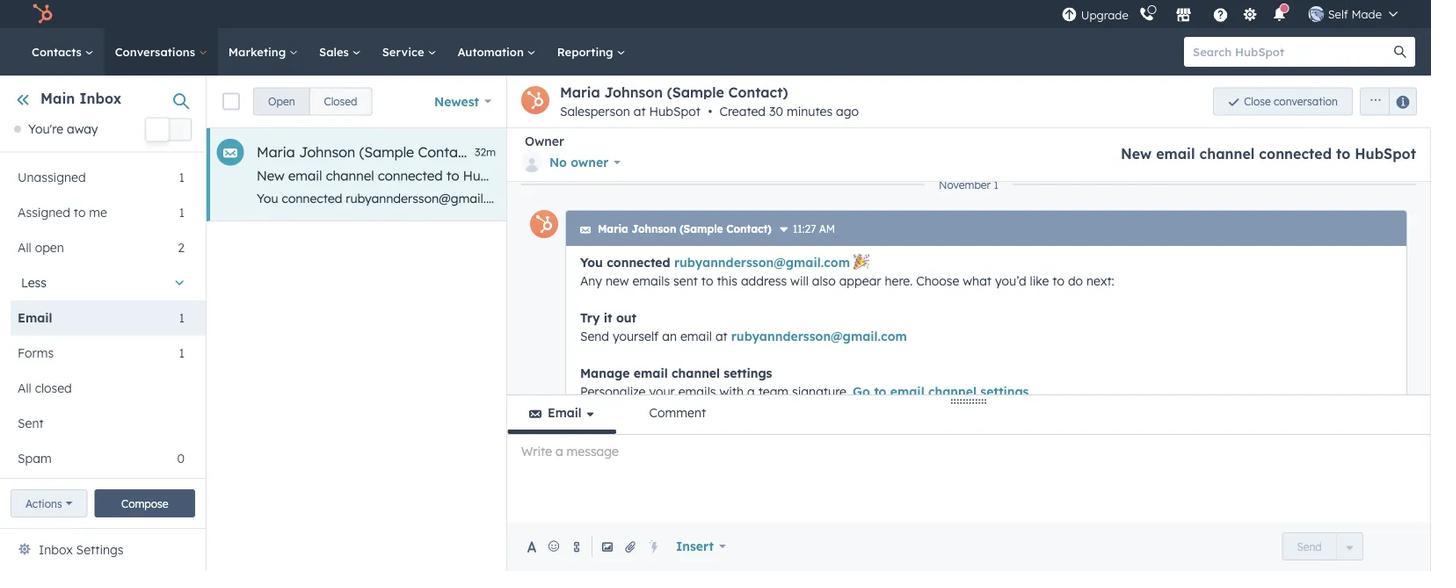 Task type: vqa. For each thing, say whether or not it's contained in the screenshot.
"WhatsApp Business Built by HubSpot"
no



Task type: describe. For each thing, give the bounding box(es) containing it.
sales link
[[309, 28, 372, 76]]

notifications image
[[1272, 8, 1288, 24]]

johnson for hubspot
[[604, 84, 663, 101]]

any inside you connected rubyanndersson@gmail.com 🎉 any new emails sent to this address will also appear here. choose what you'd like to do next:
[[580, 273, 602, 288]]

all for all open
[[18, 239, 31, 255]]

rubyanndersson@gmail.com inside maria johnson (sample contact) 32m new email channel connected to hubspot you connected rubyanndersson@gmail.com any new emails sent to this address will also appear here. choose what you'd like to do next:  try it out send yourself an email at <a href = 'mailto:rubyannders
[[346, 191, 511, 206]]

personalize
[[580, 383, 646, 399]]

go
[[853, 383, 870, 399]]

search image
[[1395, 46, 1407, 58]]

november
[[939, 178, 991, 191]]

upgrade
[[1081, 8, 1129, 22]]

closed
[[324, 95, 357, 108]]

less
[[21, 275, 47, 290]]

close conversation button
[[1214, 87, 1353, 116]]

hubspot image
[[32, 4, 53, 25]]

actions
[[26, 497, 62, 510]]

no owner button
[[521, 149, 621, 176]]

href
[[1276, 191, 1299, 206]]

service
[[382, 44, 428, 59]]

Search HubSpot search field
[[1184, 37, 1400, 67]]

any inside maria johnson (sample contact) 32m new email channel connected to hubspot you connected rubyanndersson@gmail.com any new emails sent to this address will also appear here. choose what you'd like to do next:  try it out send yourself an email at <a href = 'mailto:rubyannders
[[515, 191, 537, 206]]

ago
[[836, 104, 859, 119]]

choose inside you connected rubyanndersson@gmail.com 🎉 any new emails sent to this address will also appear here. choose what you'd like to do next:
[[917, 273, 960, 288]]

at inside try it out send yourself an email at rubyanndersson@gmail.com
[[716, 328, 728, 343]]

assigned
[[18, 204, 70, 220]]

me
[[89, 204, 107, 220]]

owner
[[571, 155, 609, 170]]

assigned to me
[[18, 204, 107, 220]]

inbox settings
[[39, 543, 124, 558]]

main inbox
[[40, 90, 122, 107]]

emails for manage
[[679, 383, 716, 399]]

appear inside maria johnson (sample contact) 32m new email channel connected to hubspot you connected rubyanndersson@gmail.com any new emails sent to this address will also appear here. choose what you'd like to do next:  try it out send yourself an email at <a href = 'mailto:rubyannders
[[774, 191, 816, 206]]

unassigned
[[18, 169, 86, 185]]

send inside maria johnson (sample contact) 32m new email channel connected to hubspot you connected rubyanndersson@gmail.com any new emails sent to this address will also appear here. choose what you'd like to do next:  try it out send yourself an email at <a href = 'mailto:rubyannders
[[1107, 191, 1137, 206]]

send inside try it out send yourself an email at rubyanndersson@gmail.com
[[580, 328, 609, 343]]

what inside you connected rubyanndersson@gmail.com 🎉 any new emails sent to this address will also appear here. choose what you'd like to do next:
[[963, 273, 992, 288]]

hubspot link
[[21, 4, 66, 25]]

do inside maria johnson (sample contact) 32m new email channel connected to hubspot you connected rubyanndersson@gmail.com any new emails sent to this address will also appear here. choose what you'd like to do next:  try it out send yourself an email at <a href = 'mailto:rubyannders
[[1003, 191, 1018, 206]]

all closed button
[[11, 370, 185, 406]]

marketplaces button
[[1166, 0, 1203, 28]]

signature.
[[792, 383, 850, 399]]

settings
[[76, 543, 124, 558]]

30
[[769, 104, 783, 119]]

reporting link
[[547, 28, 636, 76]]

with
[[720, 383, 744, 399]]

2
[[178, 239, 185, 255]]

ruby anderson image
[[1309, 6, 1325, 22]]

send group
[[1282, 533, 1364, 561]]

calling icon image
[[1139, 7, 1155, 23]]

new inside maria johnson (sample contact) 32m new email channel connected to hubspot you connected rubyanndersson@gmail.com any new emails sent to this address will also appear here. choose what you'd like to do next:  try it out send yourself an email at <a href = 'mailto:rubyannders
[[257, 168, 285, 184]]

choose inside maria johnson (sample contact) 32m new email channel connected to hubspot you connected rubyanndersson@gmail.com any new emails sent to this address will also appear here. choose what you'd like to do next:  try it out send yourself an email at <a href = 'mailto:rubyannders
[[851, 191, 894, 206]]

yourself inside maria johnson (sample contact) 32m new email channel connected to hubspot you connected rubyanndersson@gmail.com any new emails sent to this address will also appear here. choose what you'd like to do next:  try it out send yourself an email at <a href = 'mailto:rubyannders
[[1140, 191, 1186, 206]]

0
[[177, 451, 185, 466]]

compose
[[121, 497, 168, 510]]

0 horizontal spatial email
[[18, 310, 52, 325]]

maria for new
[[257, 143, 295, 161]]

contacts link
[[21, 28, 104, 76]]

'mailto:rubyannders
[[1313, 191, 1427, 206]]

32m
[[475, 146, 496, 159]]

will inside you connected rubyanndersson@gmail.com 🎉 any new emails sent to this address will also appear here. choose what you'd like to do next:
[[791, 273, 809, 288]]

minutes
[[787, 104, 833, 119]]

no owner
[[549, 155, 609, 170]]

1 vertical spatial rubyanndersson@gmail.com link
[[731, 328, 907, 343]]

go to email channel settings link
[[853, 383, 1029, 399]]

email inside button
[[548, 405, 582, 421]]

0 vertical spatial new
[[1121, 145, 1152, 163]]

reporting
[[557, 44, 617, 59]]

Open button
[[253, 87, 310, 116]]

notifications button
[[1265, 0, 1295, 28]]

address inside maria johnson (sample contact) 32m new email channel connected to hubspot you connected rubyanndersson@gmail.com any new emails sent to this address will also appear here. choose what you'd like to do next:  try it out send yourself an email at <a href = 'mailto:rubyannders
[[676, 191, 722, 206]]

close conversation
[[1244, 95, 1338, 108]]

0 vertical spatial rubyanndersson@gmail.com link
[[674, 254, 850, 270]]

try inside maria johnson (sample contact) 32m new email channel connected to hubspot you connected rubyanndersson@gmail.com any new emails sent to this address will also appear here. choose what you'd like to do next:  try it out send yourself an email at <a href = 'mailto:rubyannders
[[1053, 191, 1070, 206]]

away
[[67, 121, 98, 137]]

main content containing maria johnson (sample contact)
[[207, 76, 1432, 572]]

created
[[720, 104, 766, 119]]

manage
[[580, 365, 630, 380]]

you're away
[[28, 121, 98, 137]]

what inside maria johnson (sample contact) 32m new email channel connected to hubspot you connected rubyanndersson@gmail.com any new emails sent to this address will also appear here. choose what you'd like to do next:  try it out send yourself an email at <a href = 'mailto:rubyannders
[[898, 191, 927, 206]]

menu containing self made
[[1060, 0, 1410, 28]]

1 for unassigned
[[179, 169, 185, 185]]

appear inside you connected rubyanndersson@gmail.com 🎉 any new emails sent to this address will also appear here. choose what you'd like to do next:
[[839, 273, 882, 288]]

you'd inside you connected rubyanndersson@gmail.com 🎉 any new emails sent to this address will also appear here. choose what you'd like to do next:
[[995, 273, 1027, 288]]

you're
[[28, 121, 63, 137]]

salesperson
[[560, 104, 630, 119]]

2 horizontal spatial hubspot
[[1355, 145, 1417, 163]]

close
[[1244, 95, 1271, 108]]

connected inside you connected rubyanndersson@gmail.com 🎉 any new emails sent to this address will also appear here. choose what you'd like to do next:
[[607, 254, 671, 270]]

this inside you connected rubyanndersson@gmail.com 🎉 any new emails sent to this address will also appear here. choose what you'd like to do next:
[[717, 273, 738, 288]]

try it out send yourself an email at rubyanndersson@gmail.com
[[580, 310, 907, 343]]

11:27 am
[[793, 222, 835, 235]]

also inside you connected rubyanndersson@gmail.com 🎉 any new emails sent to this address will also appear here. choose what you'd like to do next:
[[812, 273, 836, 288]]

contact) for created
[[728, 84, 788, 101]]

contacts
[[32, 44, 85, 59]]

next: inside you connected rubyanndersson@gmail.com 🎉 any new emails sent to this address will also appear here. choose what you'd like to do next:
[[1087, 273, 1115, 288]]

main
[[40, 90, 75, 107]]

a
[[747, 383, 755, 399]]

2 vertical spatial contact)
[[727, 222, 772, 235]]

help button
[[1206, 0, 1236, 28]]

insert
[[676, 539, 714, 554]]

manage email channel settings personalize your emails with a team signature. go to email channel settings
[[580, 365, 1029, 399]]

new inside maria johnson (sample contact) 32m new email channel connected to hubspot you connected rubyanndersson@gmail.com any new emails sent to this address will also appear here. choose what you'd like to do next:  try it out send yourself an email at <a href = 'mailto:rubyannders
[[540, 191, 564, 206]]

owner
[[525, 134, 564, 149]]

sent button
[[11, 406, 185, 441]]

team
[[759, 383, 789, 399]]

out inside try it out send yourself an email at rubyanndersson@gmail.com
[[616, 310, 637, 325]]

more info image
[[779, 225, 789, 235]]

yourself inside try it out send yourself an email at rubyanndersson@gmail.com
[[613, 328, 659, 343]]

an inside maria johnson (sample contact) 32m new email channel connected to hubspot you connected rubyanndersson@gmail.com any new emails sent to this address will also appear here. choose what you'd like to do next:  try it out send yourself an email at <a href = 'mailto:rubyannders
[[1190, 191, 1204, 206]]

an inside try it out send yourself an email at rubyanndersson@gmail.com
[[662, 328, 677, 343]]

your
[[649, 383, 675, 399]]

sent inside maria johnson (sample contact) 32m new email channel connected to hubspot you connected rubyanndersson@gmail.com any new emails sent to this address will also appear here. choose what you'd like to do next:  try it out send yourself an email at <a href = 'mailto:rubyannders
[[608, 191, 633, 206]]

am
[[819, 222, 835, 235]]

(sample for •
[[667, 84, 724, 101]]

rubyanndersson@gmail.com inside try it out send yourself an email at rubyanndersson@gmail.com
[[731, 328, 907, 343]]

•
[[708, 104, 713, 119]]

maria johnson (sample contact) 32m new email channel connected to hubspot you connected rubyanndersson@gmail.com any new emails sent to this address will also appear here. choose what you'd like to do next:  try it out send yourself an email at <a href = 'mailto:rubyannders
[[257, 143, 1427, 206]]

spam
[[18, 451, 52, 466]]

it inside try it out send yourself an email at rubyanndersson@gmail.com
[[604, 310, 613, 325]]

newest button
[[423, 84, 503, 119]]

calling icon button
[[1132, 2, 1162, 26]]

0 vertical spatial inbox
[[79, 90, 122, 107]]



Task type: locate. For each thing, give the bounding box(es) containing it.
0 horizontal spatial it
[[604, 310, 613, 325]]

maria for at
[[560, 84, 600, 101]]

1 vertical spatial settings
[[981, 383, 1029, 399]]

1 vertical spatial try
[[580, 310, 600, 325]]

channel
[[1200, 145, 1255, 163], [326, 168, 374, 184], [672, 365, 720, 380], [929, 383, 977, 399]]

1 vertical spatial at
[[1243, 191, 1255, 206]]

rubyanndersson@gmail.com link down more info image
[[674, 254, 850, 270]]

0 horizontal spatial address
[[676, 191, 722, 206]]

all for all closed
[[18, 380, 31, 396]]

you'd
[[930, 191, 961, 206], [995, 273, 1027, 288]]

new
[[540, 191, 564, 206], [606, 273, 629, 288]]

hubspot inside the maria johnson (sample contact) salesperson at hubspot • created 30 minutes ago
[[649, 104, 701, 119]]

marketplaces image
[[1176, 8, 1192, 24]]

like
[[965, 191, 984, 206], [1030, 273, 1049, 288]]

conversations link
[[104, 28, 218, 76]]

0 vertical spatial out
[[1085, 191, 1104, 206]]

upgrade image
[[1062, 7, 1078, 23]]

open
[[35, 239, 64, 255]]

0 vertical spatial any
[[515, 191, 537, 206]]

(sample up the •
[[667, 84, 724, 101]]

🎉
[[854, 254, 866, 270]]

rubyanndersson@gmail.com inside you connected rubyanndersson@gmail.com 🎉 any new emails sent to this address will also appear here. choose what you'd like to do next:
[[674, 254, 850, 270]]

0 horizontal spatial inbox
[[39, 543, 73, 558]]

maria
[[560, 84, 600, 101], [257, 143, 295, 161], [598, 222, 629, 235]]

email button
[[507, 396, 617, 434]]

emails inside the manage email channel settings personalize your emails with a team signature. go to email channel settings
[[679, 383, 716, 399]]

group
[[253, 87, 372, 116], [1353, 87, 1417, 116]]

0 vertical spatial also
[[747, 191, 771, 206]]

new email channel connected to hubspot
[[1121, 145, 1417, 163]]

1 horizontal spatial emails
[[633, 273, 670, 288]]

maria johnson (sample contact)
[[598, 222, 772, 235]]

comment button
[[627, 396, 728, 434]]

0 horizontal spatial choose
[[851, 191, 894, 206]]

(sample left more info image
[[680, 222, 723, 235]]

this up try it out send yourself an email at rubyanndersson@gmail.com
[[717, 273, 738, 288]]

sent down maria johnson (sample contact)
[[674, 273, 698, 288]]

0 horizontal spatial you'd
[[930, 191, 961, 206]]

inbox
[[79, 90, 122, 107], [39, 543, 73, 558]]

1 vertical spatial next:
[[1087, 273, 1115, 288]]

like inside you connected rubyanndersson@gmail.com 🎉 any new emails sent to this address will also appear here. choose what you'd like to do next:
[[1030, 273, 1049, 288]]

1 vertical spatial choose
[[917, 273, 960, 288]]

automation
[[458, 44, 527, 59]]

channel inside maria johnson (sample contact) 32m new email channel connected to hubspot you connected rubyanndersson@gmail.com any new emails sent to this address will also appear here. choose what you'd like to do next:  try it out send yourself an email at <a href = 'mailto:rubyannders
[[326, 168, 374, 184]]

send button
[[1282, 533, 1337, 561]]

1 horizontal spatial email
[[548, 405, 582, 421]]

rubyanndersson@gmail.com link
[[674, 254, 850, 270], [731, 328, 907, 343]]

it
[[1074, 191, 1081, 206], [604, 310, 613, 325]]

1 for forms
[[179, 345, 185, 360]]

here.
[[820, 191, 848, 206], [885, 273, 913, 288]]

you inside you connected rubyanndersson@gmail.com 🎉 any new emails sent to this address will also appear here. choose what you'd like to do next:
[[580, 254, 603, 270]]

inbox left "settings"
[[39, 543, 73, 558]]

hubspot down '32m'
[[463, 168, 518, 184]]

0 horizontal spatial any
[[515, 191, 537, 206]]

2 vertical spatial (sample
[[680, 222, 723, 235]]

address inside you connected rubyanndersson@gmail.com 🎉 any new emails sent to this address will also appear here. choose what you'd like to do next:
[[741, 273, 787, 288]]

2 vertical spatial send
[[1297, 540, 1322, 554]]

1 vertical spatial all
[[18, 380, 31, 396]]

2 group from the left
[[1353, 87, 1417, 116]]

compose button
[[95, 490, 195, 518]]

0 vertical spatial new
[[540, 191, 564, 206]]

at right salesperson
[[634, 104, 646, 119]]

1 vertical spatial do
[[1068, 273, 1083, 288]]

0 vertical spatial you
[[257, 191, 278, 206]]

an left <a
[[1190, 191, 1204, 206]]

0 horizontal spatial settings
[[724, 365, 772, 380]]

maria johnson (sample contact) salesperson at hubspot • created 30 minutes ago
[[560, 84, 859, 119]]

november 1
[[939, 178, 999, 191]]

contact) inside maria johnson (sample contact) 32m new email channel connected to hubspot you connected rubyanndersson@gmail.com any new emails sent to this address will also appear here. choose what you'd like to do next:  try it out send yourself an email at <a href = 'mailto:rubyannders
[[418, 143, 476, 161]]

1 all from the top
[[18, 239, 31, 255]]

here. inside you connected rubyanndersson@gmail.com 🎉 any new emails sent to this address will also appear here. choose what you'd like to do next:
[[885, 273, 913, 288]]

1 vertical spatial any
[[580, 273, 602, 288]]

all inside 'button'
[[18, 380, 31, 396]]

self made button
[[1298, 0, 1409, 28]]

help image
[[1213, 8, 1229, 24]]

do inside you connected rubyanndersson@gmail.com 🎉 any new emails sent to this address will also appear here. choose what you'd like to do next:
[[1068, 273, 1083, 288]]

emails inside maria johnson (sample contact) 32m new email channel connected to hubspot you connected rubyanndersson@gmail.com any new emails sent to this address will also appear here. choose what you'd like to do next:  try it out send yourself an email at <a href = 'mailto:rubyannders
[[567, 191, 605, 206]]

all left closed
[[18, 380, 31, 396]]

0 horizontal spatial next:
[[1021, 191, 1049, 206]]

you'd inside maria johnson (sample contact) 32m new email channel connected to hubspot you connected rubyanndersson@gmail.com any new emails sent to this address will also appear here. choose what you'd like to do next:  try it out send yourself an email at <a href = 'mailto:rubyannders
[[930, 191, 961, 206]]

self
[[1328, 7, 1349, 21]]

1 vertical spatial it
[[604, 310, 613, 325]]

0 horizontal spatial try
[[580, 310, 600, 325]]

contact) up created
[[728, 84, 788, 101]]

sent down 'owner'
[[608, 191, 633, 206]]

emails down maria johnson (sample contact)
[[633, 273, 670, 288]]

1 horizontal spatial you'd
[[995, 273, 1027, 288]]

sent
[[18, 415, 44, 431]]

contact) inside the maria johnson (sample contact) salesperson at hubspot • created 30 minutes ago
[[728, 84, 788, 101]]

contact) left more info image
[[727, 222, 772, 235]]

will down 11:27
[[791, 273, 809, 288]]

all closed
[[18, 380, 72, 396]]

0 horizontal spatial send
[[580, 328, 609, 343]]

11:27
[[793, 222, 816, 235]]

1 vertical spatial appear
[[839, 273, 882, 288]]

1 horizontal spatial send
[[1107, 191, 1137, 206]]

0 vertical spatial hubspot
[[649, 104, 701, 119]]

1 horizontal spatial yourself
[[1140, 191, 1186, 206]]

group containing open
[[253, 87, 372, 116]]

like inside maria johnson (sample contact) 32m new email channel connected to hubspot you connected rubyanndersson@gmail.com any new emails sent to this address will also appear here. choose what you'd like to do next:  try it out send yourself an email at <a href = 'mailto:rubyannders
[[965, 191, 984, 206]]

0 vertical spatial it
[[1074, 191, 1081, 206]]

1 horizontal spatial you
[[580, 254, 603, 270]]

2 vertical spatial at
[[716, 328, 728, 343]]

0 vertical spatial contact)
[[728, 84, 788, 101]]

service link
[[372, 28, 447, 76]]

2 vertical spatial maria
[[598, 222, 629, 235]]

rubyanndersson@gmail.com link up the manage email channel settings personalize your emails with a team signature. go to email channel settings
[[731, 328, 907, 343]]

maria down 'owner'
[[598, 222, 629, 235]]

johnson for email
[[299, 143, 355, 161]]

you
[[257, 191, 278, 206], [580, 254, 603, 270]]

maria up salesperson
[[560, 84, 600, 101]]

new email channel connected to hubspot heading
[[1121, 145, 1417, 163]]

rubyanndersson@gmail.com
[[346, 191, 511, 206], [674, 254, 850, 270], [731, 328, 907, 343]]

1 horizontal spatial out
[[1085, 191, 1104, 206]]

new down no
[[540, 191, 564, 206]]

1 horizontal spatial it
[[1074, 191, 1081, 206]]

0 horizontal spatial an
[[662, 328, 677, 343]]

comment
[[649, 405, 706, 421]]

also
[[747, 191, 771, 206], [812, 273, 836, 288]]

at inside maria johnson (sample contact) 32m new email channel connected to hubspot you connected rubyanndersson@gmail.com any new emails sent to this address will also appear here. choose what you'd like to do next:  try it out send yourself an email at <a href = 'mailto:rubyannders
[[1243, 191, 1255, 206]]

1 horizontal spatial also
[[812, 273, 836, 288]]

1 vertical spatial johnson
[[299, 143, 355, 161]]

emails for you
[[633, 273, 670, 288]]

0 horizontal spatial group
[[253, 87, 372, 116]]

0 vertical spatial yourself
[[1140, 191, 1186, 206]]

settings
[[724, 365, 772, 380], [981, 383, 1029, 399]]

address up try it out send yourself an email at rubyanndersson@gmail.com
[[741, 273, 787, 288]]

emails down 'owner'
[[567, 191, 605, 206]]

hubspot up 'mailto:rubyannders
[[1355, 145, 1417, 163]]

2 horizontal spatial send
[[1297, 540, 1322, 554]]

actions button
[[11, 490, 88, 518]]

0 horizontal spatial out
[[616, 310, 637, 325]]

1 for assigned to me
[[179, 204, 185, 220]]

1 horizontal spatial any
[[580, 273, 602, 288]]

group down search button
[[1353, 87, 1417, 116]]

2 vertical spatial rubyanndersson@gmail.com
[[731, 328, 907, 343]]

this
[[652, 191, 672, 206], [717, 273, 738, 288]]

maria down open button
[[257, 143, 295, 161]]

email from maria johnson (sample contact) with subject new email channel connected to hubspot row
[[207, 128, 1427, 222]]

0 horizontal spatial new
[[257, 168, 285, 184]]

0 horizontal spatial this
[[652, 191, 672, 206]]

0 vertical spatial at
[[634, 104, 646, 119]]

try inside try it out send yourself an email at rubyanndersson@gmail.com
[[580, 310, 600, 325]]

an
[[1190, 191, 1204, 206], [662, 328, 677, 343]]

will inside maria johnson (sample contact) 32m new email channel connected to hubspot you connected rubyanndersson@gmail.com any new emails sent to this address will also appear here. choose what you'd like to do next:  try it out send yourself an email at <a href = 'mailto:rubyannders
[[725, 191, 743, 206]]

1 vertical spatial out
[[616, 310, 637, 325]]

next: inside maria johnson (sample contact) 32m new email channel connected to hubspot you connected rubyanndersson@gmail.com any new emails sent to this address will also appear here. choose what you'd like to do next:  try it out send yourself an email at <a href = 'mailto:rubyannders
[[1021, 191, 1049, 206]]

all
[[18, 239, 31, 255], [18, 380, 31, 396]]

contact) for connected
[[418, 143, 476, 161]]

self made
[[1328, 7, 1382, 21]]

at
[[634, 104, 646, 119], [1243, 191, 1255, 206], [716, 328, 728, 343]]

0 vertical spatial settings
[[724, 365, 772, 380]]

(sample down closed button at the left top
[[359, 143, 414, 161]]

email
[[18, 310, 52, 325], [548, 405, 582, 421]]

1 horizontal spatial next:
[[1087, 273, 1115, 288]]

will up maria johnson (sample contact)
[[725, 191, 743, 206]]

send inside button
[[1297, 540, 1322, 554]]

1 horizontal spatial like
[[1030, 273, 1049, 288]]

at up with
[[716, 328, 728, 343]]

appear up 11:27
[[774, 191, 816, 206]]

1 horizontal spatial here.
[[885, 273, 913, 288]]

out
[[1085, 191, 1104, 206], [616, 310, 637, 325]]

1 horizontal spatial at
[[716, 328, 728, 343]]

an up your
[[662, 328, 677, 343]]

you're away image
[[14, 126, 21, 133]]

(sample
[[667, 84, 724, 101], [359, 143, 414, 161], [680, 222, 723, 235]]

0 vertical spatial send
[[1107, 191, 1137, 206]]

at left <a
[[1243, 191, 1255, 206]]

=
[[1302, 191, 1309, 206]]

0 vertical spatial try
[[1053, 191, 1070, 206]]

maria inside the maria johnson (sample contact) salesperson at hubspot • created 30 minutes ago
[[560, 84, 600, 101]]

1 vertical spatial hubspot
[[1355, 145, 1417, 163]]

closed
[[35, 380, 72, 396]]

conversation
[[1274, 95, 1338, 108]]

forms
[[18, 345, 54, 360]]

0 vertical spatial email
[[18, 310, 52, 325]]

all left open
[[18, 239, 31, 255]]

will
[[725, 191, 743, 206], [791, 273, 809, 288]]

contact)
[[728, 84, 788, 101], [418, 143, 476, 161], [727, 222, 772, 235]]

1 vertical spatial this
[[717, 273, 738, 288]]

sales
[[319, 44, 352, 59]]

settings image
[[1243, 7, 1258, 23]]

group down sales
[[253, 87, 372, 116]]

you inside maria johnson (sample contact) 32m new email channel connected to hubspot you connected rubyanndersson@gmail.com any new emails sent to this address will also appear here. choose what you'd like to do next:  try it out send yourself an email at <a href = 'mailto:rubyannders
[[257, 191, 278, 206]]

2 vertical spatial emails
[[679, 383, 716, 399]]

1 vertical spatial here.
[[885, 273, 913, 288]]

to inside the manage email channel settings personalize your emails with a team signature. go to email channel settings
[[874, 383, 887, 399]]

maria inside maria johnson (sample contact) 32m new email channel connected to hubspot you connected rubyanndersson@gmail.com any new emails sent to this address will also appear here. choose what you'd like to do next:  try it out send yourself an email at <a href = 'mailto:rubyannders
[[257, 143, 295, 161]]

1 horizontal spatial group
[[1353, 87, 1417, 116]]

1 vertical spatial send
[[580, 328, 609, 343]]

0 vertical spatial you'd
[[930, 191, 961, 206]]

1 group from the left
[[253, 87, 372, 116]]

(sample inside the maria johnson (sample contact) salesperson at hubspot • created 30 minutes ago
[[667, 84, 724, 101]]

1 vertical spatial sent
[[674, 273, 698, 288]]

0 vertical spatial maria
[[560, 84, 600, 101]]

out inside maria johnson (sample contact) 32m new email channel connected to hubspot you connected rubyanndersson@gmail.com any new emails sent to this address will also appear here. choose what you'd like to do next:  try it out send yourself an email at <a href = 'mailto:rubyannders
[[1085, 191, 1104, 206]]

all open
[[18, 239, 64, 255]]

0 vertical spatial this
[[652, 191, 672, 206]]

0 vertical spatial rubyanndersson@gmail.com
[[346, 191, 511, 206]]

1 horizontal spatial appear
[[839, 273, 882, 288]]

0 vertical spatial address
[[676, 191, 722, 206]]

johnson inside the maria johnson (sample contact) salesperson at hubspot • created 30 minutes ago
[[604, 84, 663, 101]]

1 vertical spatial (sample
[[359, 143, 414, 161]]

0 vertical spatial (sample
[[667, 84, 724, 101]]

1 horizontal spatial inbox
[[79, 90, 122, 107]]

(sample inside maria johnson (sample contact) 32m new email channel connected to hubspot you connected rubyanndersson@gmail.com any new emails sent to this address will also appear here. choose what you'd like to do next:  try it out send yourself an email at <a href = 'mailto:rubyannders
[[359, 143, 414, 161]]

0 vertical spatial all
[[18, 239, 31, 255]]

contact) down "newest"
[[418, 143, 476, 161]]

sent inside you connected rubyanndersson@gmail.com 🎉 any new emails sent to this address will also appear here. choose what you'd like to do next:
[[674, 273, 698, 288]]

rubyanndersson@gmail.com down more info image
[[674, 254, 850, 270]]

newest
[[434, 94, 479, 109]]

new inside you connected rubyanndersson@gmail.com 🎉 any new emails sent to this address will also appear here. choose what you'd like to do next:
[[606, 273, 629, 288]]

1 for email
[[179, 310, 185, 325]]

new down maria johnson (sample contact)
[[606, 273, 629, 288]]

marketing
[[228, 44, 289, 59]]

at inside the maria johnson (sample contact) salesperson at hubspot • created 30 minutes ago
[[634, 104, 646, 119]]

automation link
[[447, 28, 547, 76]]

made
[[1352, 7, 1382, 21]]

1 vertical spatial also
[[812, 273, 836, 288]]

1 vertical spatial what
[[963, 273, 992, 288]]

settings link
[[1240, 5, 1262, 23]]

it inside maria johnson (sample contact) 32m new email channel connected to hubspot you connected rubyanndersson@gmail.com any new emails sent to this address will also appear here. choose what you'd like to do next:  try it out send yourself an email at <a href = 'mailto:rubyannders
[[1074, 191, 1081, 206]]

you connected rubyanndersson@gmail.com 🎉 any new emails sent to this address will also appear here. choose what you'd like to do next:
[[580, 254, 1115, 288]]

hubspot left the •
[[649, 104, 701, 119]]

1 vertical spatial yourself
[[613, 328, 659, 343]]

1 vertical spatial contact)
[[418, 143, 476, 161]]

open
[[268, 95, 295, 108]]

0 horizontal spatial new
[[540, 191, 564, 206]]

appear
[[774, 191, 816, 206], [839, 273, 882, 288]]

emails inside you connected rubyanndersson@gmail.com 🎉 any new emails sent to this address will also appear here. choose what you'd like to do next:
[[633, 273, 670, 288]]

appear down 🎉
[[839, 273, 882, 288]]

this inside maria johnson (sample contact) 32m new email channel connected to hubspot you connected rubyanndersson@gmail.com any new emails sent to this address will also appear here. choose what you'd like to do next:  try it out send yourself an email at <a href = 'mailto:rubyannders
[[652, 191, 672, 206]]

email down personalize
[[548, 405, 582, 421]]

1 vertical spatial new
[[257, 168, 285, 184]]

hubspot inside maria johnson (sample contact) 32m new email channel connected to hubspot you connected rubyanndersson@gmail.com any new emails sent to this address will also appear here. choose what you'd like to do next:  try it out send yourself an email at <a href = 'mailto:rubyannders
[[463, 168, 518, 184]]

menu
[[1060, 0, 1410, 28]]

emails up comment
[[679, 383, 716, 399]]

<a
[[1259, 191, 1272, 206]]

here. inside maria johnson (sample contact) 32m new email channel connected to hubspot you connected rubyanndersson@gmail.com any new emails sent to this address will also appear here. choose what you'd like to do next:  try it out send yourself an email at <a href = 'mailto:rubyannders
[[820, 191, 848, 206]]

marketing link
[[218, 28, 309, 76]]

1 vertical spatial maria
[[257, 143, 295, 161]]

2 vertical spatial johnson
[[632, 222, 677, 235]]

email inside try it out send yourself an email at rubyanndersson@gmail.com
[[681, 328, 712, 343]]

(sample for channel
[[359, 143, 414, 161]]

email up forms
[[18, 310, 52, 325]]

rubyanndersson@gmail.com up the manage email channel settings personalize your emails with a team signature. go to email channel settings
[[731, 328, 907, 343]]

1 horizontal spatial what
[[963, 273, 992, 288]]

0 horizontal spatial also
[[747, 191, 771, 206]]

1 vertical spatial you
[[580, 254, 603, 270]]

also inside maria johnson (sample contact) 32m new email channel connected to hubspot you connected rubyanndersson@gmail.com any new emails sent to this address will also appear here. choose what you'd like to do next:  try it out send yourself an email at <a href = 'mailto:rubyannders
[[747, 191, 771, 206]]

inbox up away
[[79, 90, 122, 107]]

address up maria johnson (sample contact)
[[676, 191, 722, 206]]

0 horizontal spatial at
[[634, 104, 646, 119]]

address
[[676, 191, 722, 206], [741, 273, 787, 288]]

1 horizontal spatial this
[[717, 273, 738, 288]]

connected
[[1259, 145, 1332, 163], [378, 168, 443, 184], [282, 191, 342, 206], [607, 254, 671, 270]]

2 all from the top
[[18, 380, 31, 396]]

1 vertical spatial like
[[1030, 273, 1049, 288]]

1 vertical spatial you'd
[[995, 273, 1027, 288]]

this up maria johnson (sample contact)
[[652, 191, 672, 206]]

insert button
[[665, 529, 738, 565]]

rubyanndersson@gmail.com down '32m'
[[346, 191, 511, 206]]

Closed button
[[309, 87, 372, 116]]

no
[[549, 155, 567, 170]]

main content
[[207, 76, 1432, 572]]

0 vertical spatial appear
[[774, 191, 816, 206]]

johnson inside maria johnson (sample contact) 32m new email channel connected to hubspot you connected rubyanndersson@gmail.com any new emails sent to this address will also appear here. choose what you'd like to do next:  try it out send yourself an email at <a href = 'mailto:rubyannders
[[299, 143, 355, 161]]

inbox settings link
[[39, 540, 124, 561]]

1 horizontal spatial sent
[[674, 273, 698, 288]]

2 vertical spatial hubspot
[[463, 168, 518, 184]]

0 horizontal spatial here.
[[820, 191, 848, 206]]

0 horizontal spatial will
[[725, 191, 743, 206]]

0 vertical spatial johnson
[[604, 84, 663, 101]]

to
[[1337, 145, 1351, 163], [447, 168, 459, 184], [636, 191, 648, 206], [987, 191, 999, 206], [74, 204, 86, 220], [702, 273, 714, 288], [1053, 273, 1065, 288], [874, 383, 887, 399]]



